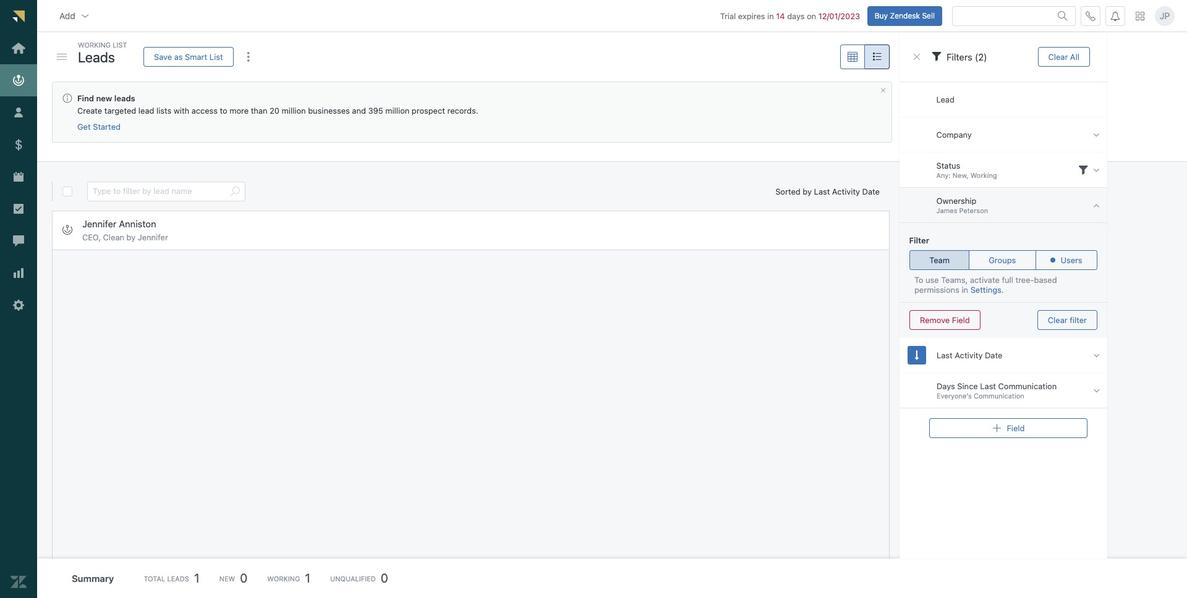 Task type: vqa. For each thing, say whether or not it's contained in the screenshot.
had
no



Task type: describe. For each thing, give the bounding box(es) containing it.
team
[[930, 255, 950, 265]]

status
[[937, 161, 961, 171]]

groups button
[[970, 251, 1037, 270]]

permissions
[[915, 285, 960, 295]]

save as smart list button
[[144, 47, 234, 67]]

unqualified
[[330, 575, 376, 583]]

ceo,
[[82, 232, 101, 242]]

zendesk image
[[11, 575, 27, 591]]

users
[[1061, 255, 1083, 265]]

list inside working list leads
[[113, 41, 127, 49]]

1 vertical spatial filter fill image
[[1080, 165, 1089, 175]]

buy
[[875, 11, 889, 20]]

days
[[788, 11, 805, 21]]

2 million from the left
[[386, 106, 410, 116]]

1 angle down image from the top
[[1094, 165, 1101, 175]]

sorted by last activity date
[[776, 187, 880, 197]]

to use teams, activate full tree-based permissions in
[[915, 275, 1058, 295]]

with
[[174, 106, 189, 116]]

clear filter
[[1049, 315, 1088, 325]]

.
[[1002, 285, 1005, 295]]

as
[[174, 52, 183, 62]]

on
[[807, 11, 817, 21]]

total leads 1
[[144, 572, 200, 586]]

working for 1
[[267, 575, 300, 583]]

get started
[[77, 122, 121, 132]]

to
[[915, 275, 924, 285]]

tree-
[[1016, 275, 1035, 285]]

1 1 from the left
[[194, 572, 200, 586]]

james
[[937, 207, 958, 215]]

1 horizontal spatial activity
[[955, 351, 983, 361]]

get started link
[[77, 122, 121, 133]]

new
[[219, 575, 235, 583]]

(2)
[[976, 51, 988, 62]]

working 1
[[267, 572, 311, 586]]

0 vertical spatial filter
[[910, 236, 930, 246]]

1 angle down image from the top
[[1094, 130, 1101, 140]]

395
[[368, 106, 383, 116]]

20
[[270, 106, 280, 116]]

users button
[[1036, 251, 1098, 270]]

trial expires in 14 days on 12/01/2023
[[721, 11, 861, 21]]

add
[[59, 10, 75, 21]]

bell image
[[1111, 11, 1121, 21]]

buy zendesk sell
[[875, 11, 936, 20]]

calls image
[[1086, 11, 1096, 21]]

1 vertical spatial communication
[[974, 392, 1025, 401]]

everyone's
[[937, 392, 973, 401]]

clear all
[[1049, 52, 1080, 62]]

1 horizontal spatial jennifer
[[138, 232, 168, 242]]

find
[[77, 93, 94, 103]]

days
[[937, 382, 956, 392]]

1 horizontal spatial last
[[937, 351, 953, 361]]

to
[[220, 106, 228, 116]]

add button
[[49, 3, 100, 28]]

teams,
[[942, 275, 969, 285]]

2 1 from the left
[[305, 572, 311, 586]]

in inside to use teams, activate full tree-based permissions in
[[962, 285, 969, 295]]

jp
[[1161, 10, 1171, 21]]

trial
[[721, 11, 736, 21]]

create
[[77, 106, 102, 116]]

based
[[1035, 275, 1058, 285]]

since
[[958, 382, 979, 392]]

last for by
[[815, 187, 831, 197]]

any:
[[937, 172, 952, 180]]

0 vertical spatial communication
[[999, 382, 1058, 392]]

handler image
[[57, 54, 67, 60]]

angle up image
[[1094, 200, 1101, 211]]

info image
[[62, 93, 72, 103]]

filters
[[947, 51, 973, 62]]

use
[[926, 275, 940, 285]]

working for leads
[[78, 41, 111, 49]]

sorted
[[776, 187, 801, 197]]

prospect
[[412, 106, 445, 116]]

Type to filter by lead name field
[[93, 183, 225, 201]]

more
[[230, 106, 249, 116]]

businesses
[[308, 106, 350, 116]]

company
[[937, 130, 973, 140]]

than
[[251, 106, 268, 116]]

smart
[[185, 52, 207, 62]]

ownership
[[937, 196, 978, 206]]

0 for new 0
[[240, 572, 248, 586]]

expires
[[739, 11, 766, 21]]

overflow vertical fill image
[[244, 52, 253, 62]]

0 for unqualified 0
[[381, 572, 388, 586]]

remove field button
[[910, 311, 981, 330]]

lead
[[138, 106, 154, 116]]

status any: new, working
[[937, 161, 998, 180]]

summary
[[72, 573, 114, 585]]

save as smart list
[[154, 52, 223, 62]]

unqualified 0
[[330, 572, 388, 586]]

filters (2)
[[947, 51, 988, 62]]

long arrow down image
[[915, 351, 920, 361]]



Task type: locate. For each thing, give the bounding box(es) containing it.
leads inside working list leads
[[78, 49, 115, 65]]

0 right new
[[240, 572, 248, 586]]

clear for clear all
[[1049, 52, 1069, 62]]

by right the sorted
[[803, 187, 812, 197]]

search image
[[1059, 11, 1069, 21]]

new 0
[[219, 572, 248, 586]]

million right 395
[[386, 106, 410, 116]]

find new leads create targeted lead lists with access to more than 20 million businesses and 395 million prospect records.
[[77, 93, 479, 116]]

zendesk
[[891, 11, 921, 20]]

2 horizontal spatial last
[[981, 382, 997, 392]]

by down anniston
[[127, 232, 136, 242]]

1 vertical spatial in
[[962, 285, 969, 295]]

jennifer up ceo,
[[82, 218, 117, 229]]

last
[[815, 187, 831, 197], [937, 351, 953, 361], [981, 382, 997, 392]]

14
[[777, 11, 786, 21]]

settings link
[[971, 285, 1002, 296]]

0 horizontal spatial million
[[282, 106, 306, 116]]

1 horizontal spatial date
[[986, 351, 1003, 361]]

0 horizontal spatial jennifer
[[82, 218, 117, 229]]

0 vertical spatial list
[[113, 41, 127, 49]]

0 vertical spatial angle down image
[[1094, 165, 1101, 175]]

list inside button
[[210, 52, 223, 62]]

chevron down image
[[80, 11, 90, 21]]

clear left all
[[1049, 52, 1069, 62]]

new
[[96, 93, 112, 103]]

0 horizontal spatial leads
[[78, 49, 115, 65]]

2 0 from the left
[[381, 572, 388, 586]]

in
[[768, 11, 774, 21], [962, 285, 969, 295]]

lead
[[937, 94, 956, 104]]

all
[[1071, 52, 1080, 62]]

0 horizontal spatial working
[[78, 41, 111, 49]]

angle down image
[[1094, 165, 1101, 175], [1094, 351, 1101, 361]]

clean
[[103, 232, 124, 242]]

targeted
[[104, 106, 136, 116]]

in left 14
[[768, 11, 774, 21]]

2 vertical spatial last
[[981, 382, 997, 392]]

1 vertical spatial last
[[937, 351, 953, 361]]

in left settings
[[962, 285, 969, 295]]

0 vertical spatial in
[[768, 11, 774, 21]]

leads image
[[62, 225, 72, 235]]

ownership james peterson
[[937, 196, 989, 215]]

0 right unqualified
[[381, 572, 388, 586]]

clear filter button
[[1038, 311, 1098, 330]]

1 horizontal spatial filter fill image
[[1080, 165, 1089, 175]]

working inside working list leads
[[78, 41, 111, 49]]

0 vertical spatial jennifer
[[82, 218, 117, 229]]

add image
[[993, 424, 1003, 434]]

0 vertical spatial angle down image
[[1094, 130, 1101, 140]]

zendesk products image
[[1137, 12, 1145, 20]]

million
[[282, 106, 306, 116], [386, 106, 410, 116]]

field right add icon
[[1008, 424, 1026, 433]]

leads
[[78, 49, 115, 65], [167, 575, 189, 583]]

search image
[[230, 187, 240, 197]]

last right the since
[[981, 382, 997, 392]]

anniston
[[119, 218, 156, 229]]

1 0 from the left
[[240, 572, 248, 586]]

filter up the team
[[910, 236, 930, 246]]

2 horizontal spatial working
[[971, 172, 998, 180]]

0 horizontal spatial 1
[[194, 572, 200, 586]]

field button
[[930, 419, 1088, 439]]

0 horizontal spatial filter
[[910, 236, 930, 246]]

0 vertical spatial clear
[[1049, 52, 1069, 62]]

1 vertical spatial date
[[986, 351, 1003, 361]]

clear for clear filter
[[1049, 315, 1068, 325]]

get
[[77, 122, 91, 132]]

leads right total
[[167, 575, 189, 583]]

angle down image down 'clear filter' button
[[1094, 351, 1101, 361]]

sell
[[923, 11, 936, 20]]

working down chevron down image
[[78, 41, 111, 49]]

1 vertical spatial working
[[971, 172, 998, 180]]

leads inside the total leads 1
[[167, 575, 189, 583]]

angle down image up angle up icon
[[1094, 165, 1101, 175]]

1 vertical spatial clear
[[1049, 315, 1068, 325]]

1 vertical spatial jennifer
[[138, 232, 168, 242]]

leads
[[114, 93, 135, 103]]

activity right the sorted
[[833, 187, 861, 197]]

started
[[93, 122, 121, 132]]

activity
[[833, 187, 861, 197], [955, 351, 983, 361]]

1 vertical spatial cancel image
[[880, 87, 887, 94]]

0
[[240, 572, 248, 586], [381, 572, 388, 586]]

settings
[[971, 285, 1002, 295]]

angle down image
[[1094, 130, 1101, 140], [1094, 386, 1101, 396]]

team button
[[910, 251, 970, 270]]

1 horizontal spatial leads
[[167, 575, 189, 583]]

filter down users on the right top of the page
[[1071, 315, 1088, 325]]

list up "leads" at the top of page
[[113, 41, 127, 49]]

last inside days since last communication everyone's communication
[[981, 382, 997, 392]]

clear all button
[[1039, 47, 1091, 67]]

0 horizontal spatial 0
[[240, 572, 248, 586]]

1 vertical spatial field
[[1008, 424, 1026, 433]]

jennifer
[[82, 218, 117, 229], [138, 232, 168, 242]]

groups
[[990, 255, 1017, 265]]

days since last communication everyone's communication
[[937, 382, 1058, 401]]

1 vertical spatial angle down image
[[1094, 351, 1101, 361]]

working inside "working 1"
[[267, 575, 300, 583]]

1 vertical spatial activity
[[955, 351, 983, 361]]

2 angle down image from the top
[[1094, 386, 1101, 396]]

by inside the jennifer anniston ceo, clean by jennifer
[[127, 232, 136, 242]]

0 horizontal spatial in
[[768, 11, 774, 21]]

working right new 0
[[267, 575, 300, 583]]

1 vertical spatial angle down image
[[1094, 386, 1101, 396]]

field
[[953, 315, 971, 325], [1008, 424, 1026, 433]]

2 angle down image from the top
[[1094, 351, 1101, 361]]

1 horizontal spatial million
[[386, 106, 410, 116]]

communication
[[999, 382, 1058, 392], [974, 392, 1025, 401]]

1 left new
[[194, 572, 200, 586]]

total
[[144, 575, 165, 583]]

buy zendesk sell button
[[868, 6, 943, 26]]

working inside status any: new, working
[[971, 172, 998, 180]]

peterson
[[960, 207, 989, 215]]

filter fill image
[[932, 51, 942, 61], [1080, 165, 1089, 175]]

remove field
[[921, 315, 971, 325]]

working
[[78, 41, 111, 49], [971, 172, 998, 180], [267, 575, 300, 583]]

save
[[154, 52, 172, 62]]

1 vertical spatial filter
[[1071, 315, 1088, 325]]

settings .
[[971, 285, 1005, 295]]

new,
[[954, 172, 970, 180]]

jennifer down anniston
[[138, 232, 168, 242]]

1
[[194, 572, 200, 586], [305, 572, 311, 586]]

1 horizontal spatial field
[[1008, 424, 1026, 433]]

by
[[803, 187, 812, 197], [127, 232, 136, 242]]

1 vertical spatial leads
[[167, 575, 189, 583]]

communication up add icon
[[974, 392, 1025, 401]]

working right 'new,'
[[971, 172, 998, 180]]

communication up field button
[[999, 382, 1058, 392]]

0 vertical spatial by
[[803, 187, 812, 197]]

0 horizontal spatial last
[[815, 187, 831, 197]]

records.
[[448, 106, 479, 116]]

0 horizontal spatial date
[[863, 187, 880, 197]]

0 horizontal spatial filter fill image
[[932, 51, 942, 61]]

0 vertical spatial working
[[78, 41, 111, 49]]

last for since
[[981, 382, 997, 392]]

remove
[[921, 315, 951, 325]]

0 vertical spatial filter fill image
[[932, 51, 942, 61]]

2 vertical spatial working
[[267, 575, 300, 583]]

clear down based
[[1049, 315, 1068, 325]]

list
[[113, 41, 127, 49], [210, 52, 223, 62]]

12/01/2023
[[819, 11, 861, 21]]

last right the sorted
[[815, 187, 831, 197]]

activity up the since
[[955, 351, 983, 361]]

jp button
[[1156, 6, 1176, 26]]

cancel image
[[913, 52, 923, 62], [880, 87, 887, 94]]

1 horizontal spatial in
[[962, 285, 969, 295]]

1 horizontal spatial filter
[[1071, 315, 1088, 325]]

1 vertical spatial by
[[127, 232, 136, 242]]

full
[[1003, 275, 1014, 285]]

0 vertical spatial cancel image
[[913, 52, 923, 62]]

last activity date
[[937, 351, 1003, 361]]

filter inside button
[[1071, 315, 1088, 325]]

million right '20'
[[282, 106, 306, 116]]

0 horizontal spatial by
[[127, 232, 136, 242]]

0 horizontal spatial list
[[113, 41, 127, 49]]

list right smart
[[210, 52, 223, 62]]

1 horizontal spatial list
[[210, 52, 223, 62]]

access
[[192, 106, 218, 116]]

0 vertical spatial field
[[953, 315, 971, 325]]

activate
[[971, 275, 1000, 285]]

clear
[[1049, 52, 1069, 62], [1049, 315, 1068, 325]]

0 vertical spatial activity
[[833, 187, 861, 197]]

0 horizontal spatial activity
[[833, 187, 861, 197]]

0 vertical spatial leads
[[78, 49, 115, 65]]

lists
[[157, 106, 172, 116]]

1 horizontal spatial by
[[803, 187, 812, 197]]

filter
[[910, 236, 930, 246], [1071, 315, 1088, 325]]

1 horizontal spatial cancel image
[[913, 52, 923, 62]]

1 horizontal spatial 0
[[381, 572, 388, 586]]

0 horizontal spatial cancel image
[[880, 87, 887, 94]]

jennifer anniston link
[[82, 218, 156, 230]]

1 million from the left
[[282, 106, 306, 116]]

field right remove
[[953, 315, 971, 325]]

0 horizontal spatial field
[[953, 315, 971, 325]]

last right the long arrow down icon
[[937, 351, 953, 361]]

0 vertical spatial last
[[815, 187, 831, 197]]

1 left unqualified
[[305, 572, 311, 586]]

jennifer anniston ceo, clean by jennifer
[[82, 218, 168, 242]]

and
[[352, 106, 366, 116]]

1 horizontal spatial 1
[[305, 572, 311, 586]]

0 vertical spatial date
[[863, 187, 880, 197]]

1 horizontal spatial working
[[267, 575, 300, 583]]

leads right handler image
[[78, 49, 115, 65]]

1 vertical spatial list
[[210, 52, 223, 62]]



